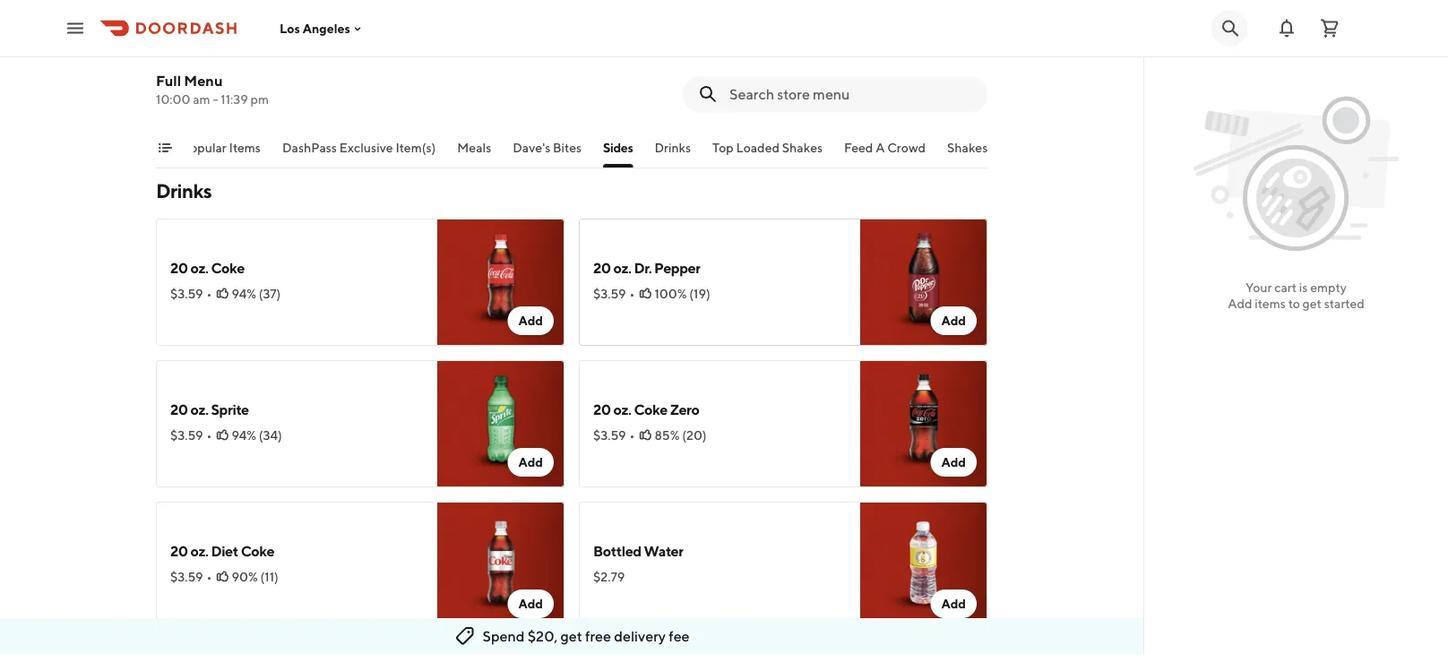 Task type: describe. For each thing, give the bounding box(es) containing it.
1 horizontal spatial get
[[561, 628, 582, 645]]

add for bottled water
[[941, 596, 966, 611]]

coke for 20 oz. coke zero
[[634, 401, 668, 418]]

2 vertical spatial coke
[[241, 543, 274, 560]]

20 for 20 oz. sprite
[[170, 401, 188, 418]]

am
[[193, 92, 210, 107]]

full menu 10:00 am - 11:39 pm
[[156, 72, 269, 107]]

exclusive
[[339, 140, 393, 155]]

bottled water
[[593, 543, 683, 560]]

is
[[1299, 280, 1308, 295]]

94% for 20 oz. coke
[[232, 286, 256, 301]]

more!
[[238, 64, 272, 79]]

crowd
[[887, 140, 926, 155]]

$3.59 • for 20 oz. coke zero
[[593, 428, 635, 443]]

dashpass exclusive item(s) button
[[282, 139, 436, 168]]

bottled water image
[[860, 502, 988, 629]]

• for 20 oz. coke
[[207, 286, 212, 301]]

$0.29 •
[[170, 86, 213, 100]]

20 for 20 oz. coke
[[170, 259, 188, 276]]

bottled
[[593, 543, 641, 560]]

side
[[170, 23, 198, 40]]

(19)
[[689, 286, 710, 301]]

sauce
[[260, 23, 299, 40]]

popular items
[[182, 140, 261, 155]]

spend $20, get free delivery fee
[[482, 628, 690, 645]]

• for 20 oz. dr. pepper
[[630, 286, 635, 301]]

add button for bottled water
[[931, 590, 977, 618]]

10:00
[[156, 92, 190, 107]]

add button for 20 oz. diet coke
[[508, 590, 554, 618]]

los
[[280, 21, 300, 36]]

meals
[[457, 140, 491, 155]]

oz. for 20 oz. coke
[[190, 259, 208, 276]]

popular items button
[[182, 139, 261, 168]]

each
[[170, 46, 199, 61]]

oz. for 20 oz. dr. pepper
[[613, 259, 631, 276]]

(37)
[[259, 286, 281, 301]]

meals button
[[457, 139, 491, 168]]

add for 20 oz. dr. pepper
[[941, 313, 966, 328]]

with
[[283, 46, 308, 61]]

• for 20 oz. coke zero
[[630, 428, 635, 443]]

show menu categories image
[[158, 141, 172, 155]]

loaded
[[736, 140, 780, 155]]

los angeles button
[[280, 21, 365, 36]]

top
[[712, 140, 734, 155]]

cart
[[1274, 280, 1297, 295]]

coke for 20 oz. coke
[[211, 259, 245, 276]]

$3.59 for 20 oz. sprite
[[170, 428, 203, 443]]

side of dave's sauce each combo comes with dave's sauce, but you can get more!
[[170, 23, 409, 79]]

feed
[[844, 140, 873, 155]]

add button for 20 oz. coke zero
[[931, 448, 977, 477]]

(20)
[[682, 428, 707, 443]]

add button for 20 oz. dr. pepper
[[931, 306, 977, 335]]

$3.59 for 20 oz. coke zero
[[593, 428, 626, 443]]

$3.59 • for 20 oz. diet coke
[[170, 569, 212, 584]]

full
[[156, 72, 181, 89]]

100%
[[655, 286, 687, 301]]

add for 20 oz. sprite
[[518, 455, 543, 470]]

popular
[[182, 140, 227, 155]]

$3.59 for 20 oz. diet coke
[[170, 569, 203, 584]]

free
[[585, 628, 611, 645]]

shakes button
[[947, 139, 988, 168]]

diet
[[211, 543, 238, 560]]

0 items, open order cart image
[[1319, 17, 1341, 39]]

• for 20 oz. sprite
[[207, 428, 212, 443]]

get inside the side of dave's sauce each combo comes with dave's sauce, but you can get more!
[[217, 64, 236, 79]]

100% (19)
[[655, 286, 710, 301]]

get inside your cart is empty add items to get started
[[1303, 296, 1322, 311]]

but
[[389, 46, 409, 61]]

90% (11)
[[232, 569, 279, 584]]

dashpass
[[282, 140, 337, 155]]

20 oz. dr. pepper image
[[860, 219, 988, 346]]

add button for 20 oz. coke
[[508, 306, 554, 335]]

comes
[[244, 46, 281, 61]]

drinks button
[[655, 139, 691, 168]]

feed a crowd button
[[844, 139, 926, 168]]

top loaded shakes
[[712, 140, 823, 155]]

88%
[[233, 86, 257, 100]]



Task type: vqa. For each thing, say whether or not it's contained in the screenshot.
(19)
yes



Task type: locate. For each thing, give the bounding box(es) containing it.
oz.
[[190, 259, 208, 276], [613, 259, 631, 276], [190, 401, 208, 418], [613, 401, 631, 418], [190, 543, 208, 560]]

1 94% from the top
[[232, 286, 256, 301]]

2 horizontal spatial get
[[1303, 296, 1322, 311]]

drinks down show menu categories icon
[[156, 179, 212, 203]]

add button
[[508, 306, 554, 335], [931, 306, 977, 335], [508, 448, 554, 477], [931, 448, 977, 477], [508, 590, 554, 618], [931, 590, 977, 618]]

add
[[1228, 296, 1252, 311], [518, 313, 543, 328], [941, 313, 966, 328], [518, 455, 543, 470], [941, 455, 966, 470], [518, 596, 543, 611], [941, 596, 966, 611]]

open menu image
[[65, 17, 86, 39]]

dashpass exclusive item(s)
[[282, 140, 436, 155]]

item(s)
[[396, 140, 436, 155]]

of
[[201, 23, 214, 40]]

items
[[1255, 296, 1286, 311]]

0 horizontal spatial get
[[217, 64, 236, 79]]

20 oz. coke zero
[[593, 401, 699, 418]]

•
[[208, 86, 213, 100], [207, 286, 212, 301], [630, 286, 635, 301], [207, 428, 212, 443], [630, 428, 635, 443], [207, 569, 212, 584]]

$3.59 • down 20 oz. sprite
[[170, 428, 212, 443]]

85% (20)
[[655, 428, 707, 443]]

los angeles
[[280, 21, 350, 36]]

20 oz. dr. pepper
[[593, 259, 701, 276]]

1 horizontal spatial dave's
[[310, 46, 348, 61]]

empty
[[1310, 280, 1347, 295]]

20
[[170, 259, 188, 276], [593, 259, 611, 276], [170, 401, 188, 418], [593, 401, 611, 418], [170, 543, 188, 560]]

get down the combo
[[217, 64, 236, 79]]

get
[[217, 64, 236, 79], [1303, 296, 1322, 311], [561, 628, 582, 645]]

$20,
[[528, 628, 558, 645]]

dave's
[[216, 23, 258, 40], [310, 46, 348, 61], [513, 140, 550, 155]]

fee
[[669, 628, 690, 645]]

water
[[644, 543, 683, 560]]

oz. for 20 oz. coke zero
[[613, 401, 631, 418]]

20 for 20 oz. coke zero
[[593, 401, 611, 418]]

11:39
[[221, 92, 248, 107]]

coke up 90% (11)
[[241, 543, 274, 560]]

a
[[876, 140, 885, 155]]

0 horizontal spatial dave's
[[216, 23, 258, 40]]

0 vertical spatial 94%
[[232, 286, 256, 301]]

top loaded shakes button
[[712, 139, 823, 168]]

85%
[[655, 428, 680, 443]]

sprite
[[211, 401, 249, 418]]

$0.29
[[170, 86, 204, 100]]

0 vertical spatial get
[[217, 64, 236, 79]]

can
[[194, 64, 214, 79]]

20 oz. sprite image
[[437, 360, 565, 487]]

drinks
[[655, 140, 691, 155], [156, 179, 212, 203]]

20 oz. diet coke image
[[437, 502, 565, 629]]

get right the to
[[1303, 296, 1322, 311]]

$3.59 •
[[170, 286, 212, 301], [593, 286, 635, 301], [170, 428, 212, 443], [593, 428, 635, 443], [170, 569, 212, 584]]

$3.59 down 20 oz. coke zero
[[593, 428, 626, 443]]

1 vertical spatial get
[[1303, 296, 1322, 311]]

add for 20 oz. diet coke
[[518, 596, 543, 611]]

add for 20 oz. coke zero
[[941, 455, 966, 470]]

shakes right crowd
[[947, 140, 988, 155]]

coke up 85%
[[634, 401, 668, 418]]

delivery
[[614, 628, 666, 645]]

oz. for 20 oz. diet coke
[[190, 543, 208, 560]]

1 vertical spatial dave's
[[310, 46, 348, 61]]

to
[[1288, 296, 1300, 311]]

90%
[[232, 569, 258, 584]]

combo
[[201, 46, 241, 61]]

$3.59 • for 20 oz. coke
[[170, 286, 212, 301]]

$3.59
[[170, 286, 203, 301], [593, 286, 626, 301], [170, 428, 203, 443], [593, 428, 626, 443], [170, 569, 203, 584]]

20 oz. coke image
[[437, 219, 565, 346]]

dave's left bites
[[513, 140, 550, 155]]

$3.59 • down dr. at the left
[[593, 286, 635, 301]]

$3.59 for 20 oz. coke
[[170, 286, 203, 301]]

side of dave's sauce image
[[437, 0, 565, 127]]

$3.59 down 20 oz. diet coke
[[170, 569, 203, 584]]

1 vertical spatial 94%
[[232, 428, 256, 443]]

shakes right loaded
[[782, 140, 823, 155]]

0 vertical spatial dave's
[[216, 23, 258, 40]]

20 oz. coke
[[170, 259, 245, 276]]

you
[[170, 64, 191, 79]]

started
[[1324, 296, 1365, 311]]

(11)
[[260, 569, 279, 584]]

dave's down angeles
[[310, 46, 348, 61]]

angeles
[[303, 21, 350, 36]]

1 shakes from the left
[[782, 140, 823, 155]]

94% (34)
[[232, 428, 282, 443]]

add button for 20 oz. sprite
[[508, 448, 554, 477]]

20 oz. sprite
[[170, 401, 249, 418]]

(34)
[[259, 428, 282, 443]]

shakes inside 'button'
[[782, 140, 823, 155]]

Item Search search field
[[729, 84, 973, 104]]

20 for 20 oz. dr. pepper
[[593, 259, 611, 276]]

dave's bites button
[[513, 139, 582, 168]]

your cart is empty add items to get started
[[1228, 280, 1365, 311]]

-
[[213, 92, 218, 107]]

dr.
[[634, 259, 652, 276]]

94%
[[232, 286, 256, 301], [232, 428, 256, 443]]

1 horizontal spatial drinks
[[655, 140, 691, 155]]

94% for 20 oz. sprite
[[232, 428, 256, 443]]

2 94% from the top
[[232, 428, 256, 443]]

coke up 94% (37)
[[211, 259, 245, 276]]

shakes
[[782, 140, 823, 155], [947, 140, 988, 155]]

$3.59 • down 20 oz. diet coke
[[170, 569, 212, 584]]

menu
[[184, 72, 223, 89]]

$3.59 • for 20 oz. dr. pepper
[[593, 286, 635, 301]]

0 horizontal spatial shakes
[[782, 140, 823, 155]]

get left free on the left
[[561, 628, 582, 645]]

$3.59 • down 20 oz. coke
[[170, 286, 212, 301]]

dave's inside button
[[513, 140, 550, 155]]

1 horizontal spatial shakes
[[947, 140, 988, 155]]

$3.59 • for 20 oz. sprite
[[170, 428, 212, 443]]

bites
[[553, 140, 582, 155]]

88% (155)
[[233, 86, 289, 100]]

20 oz. coke zero image
[[860, 360, 988, 487]]

pm
[[251, 92, 269, 107]]

0 horizontal spatial drinks
[[156, 179, 212, 203]]

notification bell image
[[1276, 17, 1298, 39]]

20 for 20 oz. diet coke
[[170, 543, 188, 560]]

dave's bites
[[513, 140, 582, 155]]

2 vertical spatial get
[[561, 628, 582, 645]]

pepper
[[654, 259, 701, 276]]

dave's up the combo
[[216, 23, 258, 40]]

$3.59 • down 20 oz. coke zero
[[593, 428, 635, 443]]

$3.59 for 20 oz. dr. pepper
[[593, 286, 626, 301]]

your
[[1246, 280, 1272, 295]]

2 horizontal spatial dave's
[[513, 140, 550, 155]]

$3.59 down '20 oz. dr. pepper'
[[593, 286, 626, 301]]

feed a crowd
[[844, 140, 926, 155]]

1 vertical spatial drinks
[[156, 179, 212, 203]]

$3.59 down 20 oz. coke
[[170, 286, 203, 301]]

sauce,
[[351, 46, 387, 61]]

20 oz. diet coke
[[170, 543, 274, 560]]

$2.79
[[593, 569, 625, 584]]

zero
[[670, 401, 699, 418]]

94% left (37)
[[232, 286, 256, 301]]

items
[[229, 140, 261, 155]]

94% left (34)
[[232, 428, 256, 443]]

2 vertical spatial dave's
[[513, 140, 550, 155]]

spend
[[482, 628, 525, 645]]

add for 20 oz. coke
[[518, 313, 543, 328]]

(155)
[[260, 86, 289, 100]]

oz. for 20 oz. sprite
[[190, 401, 208, 418]]

sides
[[603, 140, 633, 155]]

$3.59 down 20 oz. sprite
[[170, 428, 203, 443]]

• for 20 oz. diet coke
[[207, 569, 212, 584]]

94% (37)
[[232, 286, 281, 301]]

add inside your cart is empty add items to get started
[[1228, 296, 1252, 311]]

drinks left top
[[655, 140, 691, 155]]

0 vertical spatial drinks
[[655, 140, 691, 155]]

0 vertical spatial coke
[[211, 259, 245, 276]]

2 shakes from the left
[[947, 140, 988, 155]]

1 vertical spatial coke
[[634, 401, 668, 418]]



